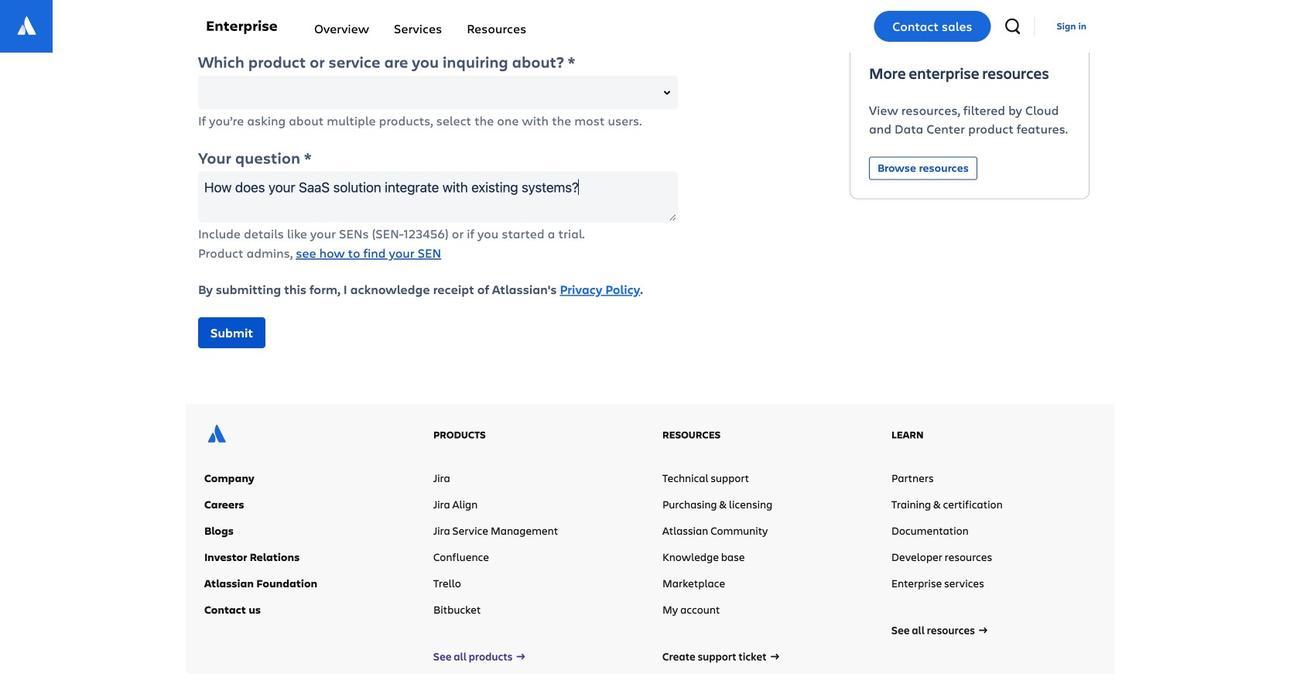 Task type: describe. For each thing, give the bounding box(es) containing it.
open menu image
[[658, 83, 677, 102]]

atlassian logo image
[[204, 423, 229, 447]]

Search search field
[[1004, 17, 1022, 36]]



Task type: vqa. For each thing, say whether or not it's contained in the screenshot.
text field
yes



Task type: locate. For each thing, give the bounding box(es) containing it.
search image
[[1004, 17, 1022, 36]]

None text field
[[198, 171, 678, 222]]

None field
[[200, 0, 424, 32], [452, 0, 677, 32], [200, 0, 424, 32], [452, 0, 677, 32]]

atlassian image
[[14, 14, 39, 39], [14, 14, 39, 39]]



